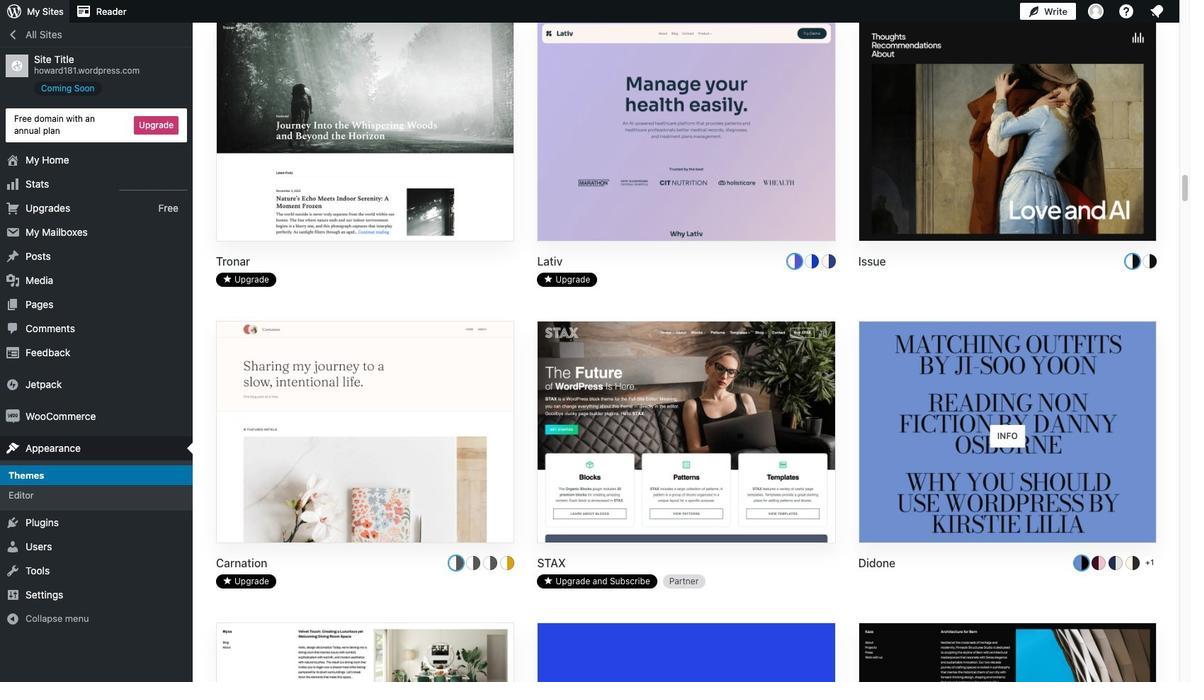 Task type: vqa. For each thing, say whether or not it's contained in the screenshot.
Issue is a magazine theme focused on sizable typography and imagery to grow your blog posts, reviews, artwork, and news.
yes



Task type: locate. For each thing, give the bounding box(es) containing it.
0 vertical spatial img image
[[6, 377, 20, 391]]

img image
[[6, 377, 20, 391], [6, 409, 20, 423]]

1 vertical spatial img image
[[6, 409, 20, 423]]

help image
[[1118, 3, 1135, 20]]

my profile image
[[1088, 4, 1104, 19]]

issue is a magazine theme focused on sizable typography and imagery to grow your blog posts, reviews, artwork, and news. image
[[859, 20, 1156, 243]]

didone draws inspiration from a genre of serif typeface that originated in the 18th century and became the standard style for general-purpose printing. it is bold, straightforward and timeless, designed to bring attention to the content and ideal to those looking to showcase written content elegantly. image
[[859, 322, 1156, 544]]

kaze is a simple 3-column dark-colored theme with small font sizes. image
[[859, 623, 1156, 682]]

mysa is a simple 3-column blog theme. this theme works best with featured images that appear the right column. image
[[217, 623, 514, 682]]

foam is a simple theme that supports full-site editing. it comes with a set of minimal templates and design settings that can be manipulated through global styles. use it to build something beautiful. image
[[538, 623, 835, 682]]



Task type: describe. For each thing, give the bounding box(es) containing it.
carnation image
[[217, 322, 514, 544]]

2 img image from the top
[[6, 409, 20, 423]]

lativ is a wordpress block theme specifically designed for businesses and startups. it offers fresh, vibrant color palettes and sleek, modern templates that are perfect for companies looking to establish a bold and innovative online presence. image
[[538, 20, 835, 243]]

stax is a premium block theme for the wordpress full-site editor. the design is clean, versatile, and totally customizable. additionally, the setup wizard provides a super simple installation process — so your site will appear exactly as the demo within moments of activation. image
[[538, 322, 835, 544]]

tronar is a simple blog theme. it works best with featured images. the latest sticky post appears at the top with a large featured image. image
[[217, 20, 514, 243]]

1 img image from the top
[[6, 377, 20, 391]]

manage your notifications image
[[1148, 3, 1165, 20]]

highest hourly views 0 image
[[120, 181, 187, 190]]



